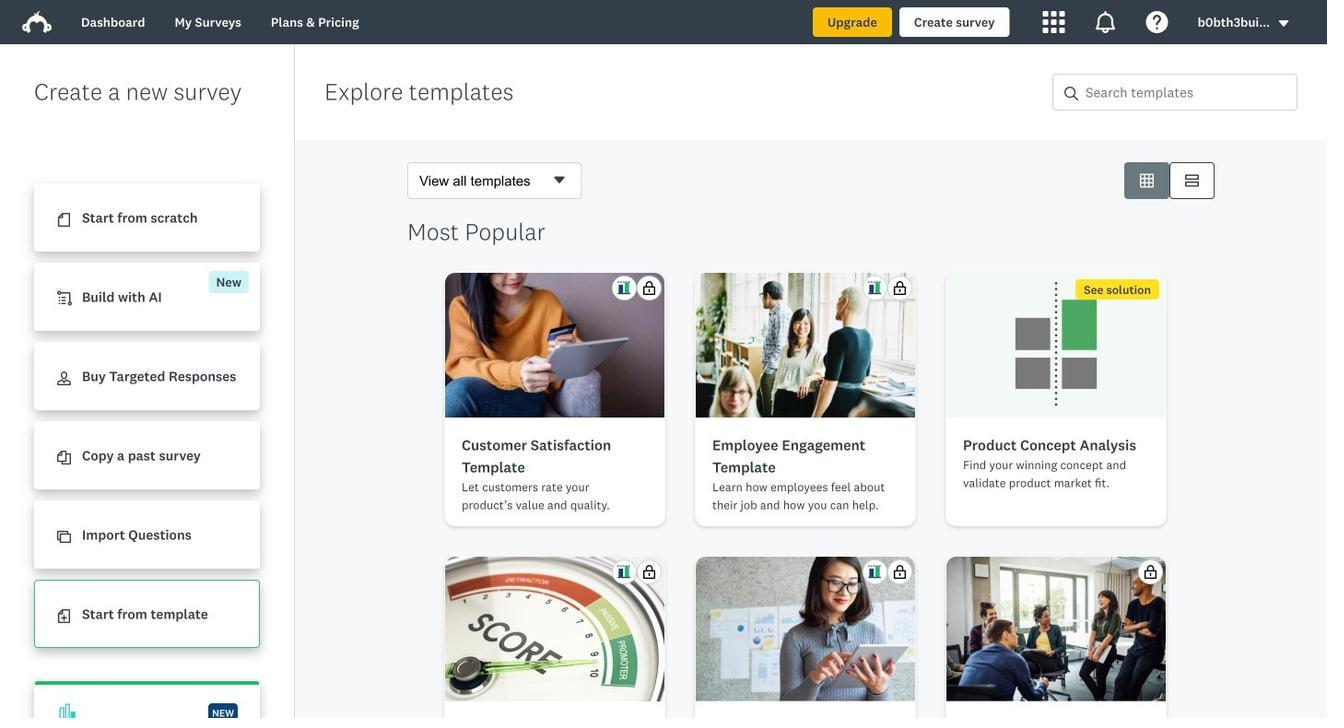 Task type: vqa. For each thing, say whether or not it's contained in the screenshot.
phone field
no



Task type: describe. For each thing, give the bounding box(es) containing it.
customer satisfaction template image
[[445, 273, 665, 418]]

documentclone image
[[57, 451, 71, 465]]

1 brand logo image from the top
[[22, 7, 52, 37]]

software and app customer feedback with nps® image
[[696, 557, 916, 702]]

search image
[[1065, 87, 1079, 100]]

grid image
[[1141, 174, 1155, 188]]

lock image for "customer satisfaction template" image
[[643, 281, 657, 295]]

document image
[[57, 213, 71, 227]]



Task type: locate. For each thing, give the bounding box(es) containing it.
products icon image
[[1044, 11, 1066, 33], [1044, 11, 1066, 33]]

dropdown arrow icon image
[[1278, 17, 1291, 30], [1280, 20, 1289, 27]]

surveymonkey-paradigm belonging and inclusion template image
[[947, 557, 1167, 702]]

help icon image
[[1147, 11, 1169, 33]]

product concept analysis image
[[947, 273, 1167, 418]]

user image
[[57, 372, 71, 386]]

Search templates field
[[1079, 75, 1297, 110]]

2 lock image from the left
[[1144, 565, 1158, 579]]

lock image for net promoter® score (nps) template image
[[643, 565, 657, 579]]

2 brand logo image from the top
[[22, 11, 52, 33]]

1 lock image from the left
[[894, 565, 907, 579]]

net promoter® score (nps) template image
[[445, 557, 665, 702]]

documentplus image
[[57, 610, 71, 624]]

notification center icon image
[[1095, 11, 1117, 33]]

lock image
[[894, 565, 907, 579], [1144, 565, 1158, 579]]

clone image
[[57, 530, 71, 544]]

1 horizontal spatial lock image
[[1144, 565, 1158, 579]]

textboxmultiple image
[[1186, 174, 1200, 188]]

0 horizontal spatial lock image
[[894, 565, 907, 579]]

employee engagement template image
[[696, 273, 916, 418]]

brand logo image
[[22, 7, 52, 37], [22, 11, 52, 33]]

lock image for employee engagement template image
[[894, 281, 907, 295]]

lock image
[[643, 281, 657, 295], [894, 281, 907, 295], [643, 565, 657, 579]]



